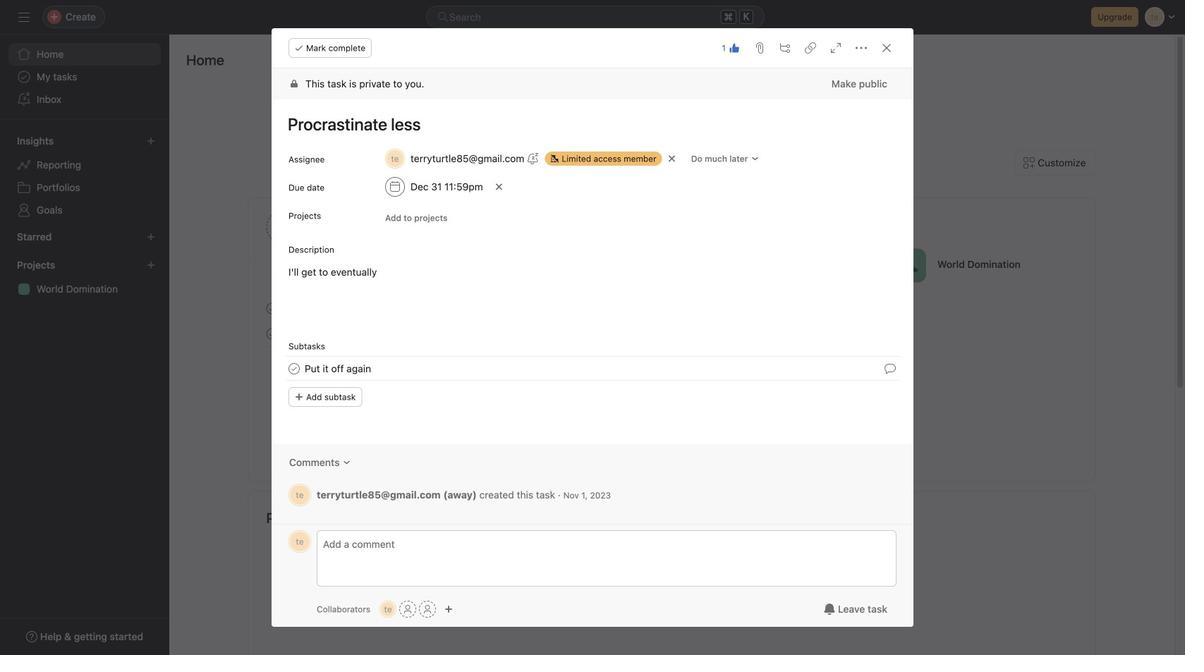 Task type: locate. For each thing, give the bounding box(es) containing it.
1 horizontal spatial mark complete checkbox
[[286, 361, 303, 378]]

1 vertical spatial mark complete checkbox
[[286, 361, 303, 378]]

0 vertical spatial list item
[[701, 248, 736, 283]]

add profile photo image
[[266, 210, 300, 244]]

1 like. you liked this task image
[[729, 42, 740, 54]]

0 horizontal spatial mark complete image
[[264, 326, 281, 343]]

comments image
[[343, 459, 351, 467]]

mark complete image
[[264, 326, 281, 343], [286, 361, 303, 378]]

add subtask image
[[780, 42, 791, 54]]

1 vertical spatial task name text field
[[305, 361, 371, 377]]

rocket image
[[901, 257, 918, 274]]

1 vertical spatial mark complete image
[[286, 361, 303, 378]]

0 horizontal spatial mark complete checkbox
[[264, 326, 281, 343]]

0 vertical spatial task name text field
[[279, 108, 897, 140]]

main content
[[272, 68, 914, 524]]

procrastinate less dialog
[[272, 28, 914, 627]]

Mark complete checkbox
[[264, 326, 281, 343], [286, 361, 303, 378]]

Task Name text field
[[279, 108, 897, 140], [305, 361, 371, 377]]

hide sidebar image
[[18, 11, 30, 23]]

add or remove collaborators image
[[445, 606, 453, 614]]

list item
[[701, 248, 736, 283], [272, 356, 914, 382]]

mark complete checkbox inside procrastinate less dialog
[[286, 361, 303, 378]]

remove assignee image
[[668, 155, 677, 163]]



Task type: describe. For each thing, give the bounding box(es) containing it.
copy task link image
[[805, 42, 817, 54]]

1 horizontal spatial mark complete image
[[286, 361, 303, 378]]

clear due date image
[[495, 183, 504, 191]]

full screen image
[[831, 42, 842, 54]]

more actions for this task image
[[856, 42, 867, 54]]

insights element
[[0, 128, 169, 224]]

Mark complete checkbox
[[264, 300, 281, 317]]

0 vertical spatial mark complete checkbox
[[264, 326, 281, 343]]

0 comments. click to go to subtask details and comments image
[[885, 363, 896, 375]]

close task pane image
[[881, 42, 893, 54]]

0 vertical spatial mark complete image
[[264, 326, 281, 343]]

attachments: add a file to this task, procrastinate less image
[[754, 42, 766, 54]]

global element
[[0, 35, 169, 119]]

projects element
[[0, 253, 169, 303]]

mark complete image
[[264, 300, 281, 317]]

1 vertical spatial list item
[[272, 356, 914, 382]]



Task type: vqa. For each thing, say whether or not it's contained in the screenshot.
the Drinks to the right
no



